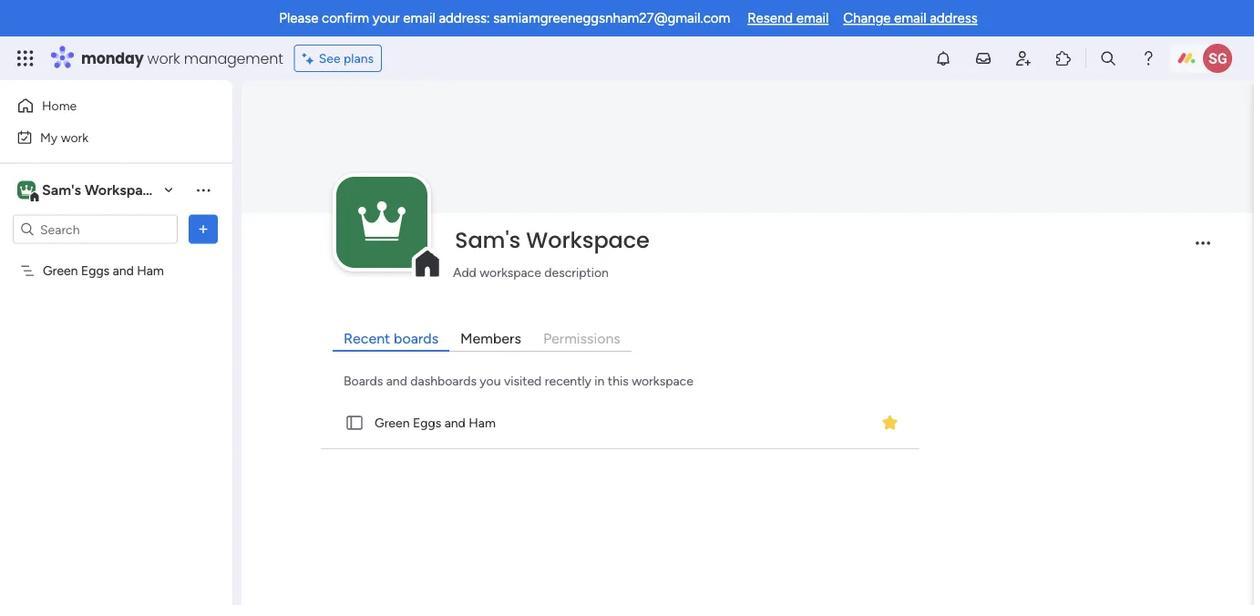 Task type: locate. For each thing, give the bounding box(es) containing it.
0 vertical spatial sam's
[[42, 181, 81, 199]]

0 horizontal spatial green eggs and ham
[[43, 263, 164, 279]]

green eggs and ham
[[43, 263, 164, 279], [375, 415, 496, 431]]

eggs
[[81, 263, 110, 279], [413, 415, 441, 431]]

green eggs and ham down search in workspace field
[[43, 263, 164, 279]]

2 vertical spatial and
[[445, 415, 466, 431]]

0 horizontal spatial ham
[[137, 263, 164, 279]]

0 horizontal spatial email
[[403, 10, 436, 26]]

0 vertical spatial green eggs and ham
[[43, 263, 164, 279]]

0 vertical spatial ham
[[137, 263, 164, 279]]

0 vertical spatial workspace
[[480, 264, 541, 280]]

green eggs and ham list box
[[0, 252, 233, 533]]

email right resend
[[797, 10, 829, 26]]

email
[[403, 10, 436, 26], [797, 10, 829, 26], [895, 10, 927, 26]]

eggs down search in workspace field
[[81, 263, 110, 279]]

green eggs and ham down the dashboards
[[375, 415, 496, 431]]

email right your
[[403, 10, 436, 26]]

green
[[43, 263, 78, 279], [375, 415, 410, 431]]

0 vertical spatial eggs
[[81, 263, 110, 279]]

1 email from the left
[[403, 10, 436, 26]]

work right the monday
[[147, 48, 180, 68]]

confirm
[[322, 10, 369, 26]]

and down search in workspace field
[[113, 263, 134, 279]]

1 vertical spatial sam's
[[455, 225, 521, 256]]

select product image
[[16, 49, 35, 67]]

0 horizontal spatial work
[[61, 129, 89, 145]]

please
[[279, 10, 319, 26]]

work
[[147, 48, 180, 68], [61, 129, 89, 145]]

plans
[[344, 51, 374, 66]]

address
[[930, 10, 978, 26]]

add workspace description
[[453, 264, 609, 280]]

workspace right the this
[[632, 373, 694, 389]]

1 vertical spatial green eggs and ham
[[375, 415, 496, 431]]

sam's
[[42, 181, 81, 199], [455, 225, 521, 256]]

1 horizontal spatial eggs
[[413, 415, 441, 431]]

1 horizontal spatial green eggs and ham
[[375, 415, 496, 431]]

1 vertical spatial workspace
[[526, 225, 650, 256]]

work inside button
[[61, 129, 89, 145]]

2 horizontal spatial email
[[895, 10, 927, 26]]

1 vertical spatial green
[[375, 415, 410, 431]]

0 vertical spatial work
[[147, 48, 180, 68]]

0 horizontal spatial green
[[43, 263, 78, 279]]

my work
[[40, 129, 89, 145]]

boards
[[394, 330, 439, 347]]

ham down search in workspace field
[[137, 263, 164, 279]]

resend email link
[[748, 10, 829, 26]]

1 horizontal spatial green
[[375, 415, 410, 431]]

option
[[0, 254, 233, 258]]

Search in workspace field
[[38, 219, 152, 240]]

sam green image
[[1204, 44, 1233, 73]]

sam's up search in workspace field
[[42, 181, 81, 199]]

0 horizontal spatial eggs
[[81, 263, 110, 279]]

0 vertical spatial green
[[43, 263, 78, 279]]

green down search in workspace field
[[43, 263, 78, 279]]

green eggs and ham inside green eggs and ham list box
[[43, 263, 164, 279]]

monday
[[81, 48, 144, 68]]

sam's workspace up add workspace description
[[455, 225, 650, 256]]

1 horizontal spatial email
[[797, 10, 829, 26]]

workspace up description
[[526, 225, 650, 256]]

workspace selection element
[[17, 179, 160, 203]]

green inside list box
[[43, 263, 78, 279]]

1 horizontal spatial work
[[147, 48, 180, 68]]

0 vertical spatial workspace
[[85, 181, 159, 199]]

inbox image
[[975, 49, 993, 67]]

members
[[461, 330, 522, 347]]

0 horizontal spatial sam's workspace
[[42, 181, 159, 199]]

green right public board icon
[[375, 415, 410, 431]]

my work button
[[11, 123, 196, 152]]

eggs down the dashboards
[[413, 415, 441, 431]]

sam's up add
[[455, 225, 521, 256]]

3 email from the left
[[895, 10, 927, 26]]

workspace
[[85, 181, 159, 199], [526, 225, 650, 256]]

0 vertical spatial sam's workspace
[[42, 181, 159, 199]]

boards
[[344, 373, 383, 389]]

workspace image
[[336, 177, 428, 268], [17, 180, 36, 200], [20, 180, 33, 200], [358, 187, 406, 258]]

you
[[480, 373, 501, 389]]

see plans
[[319, 51, 374, 66]]

home
[[42, 98, 77, 114]]

1 vertical spatial and
[[386, 373, 407, 389]]

1 horizontal spatial workspace
[[632, 373, 694, 389]]

1 vertical spatial sam's workspace
[[455, 225, 650, 256]]

and
[[113, 263, 134, 279], [386, 373, 407, 389], [445, 415, 466, 431]]

workspace
[[480, 264, 541, 280], [632, 373, 694, 389]]

0 horizontal spatial sam's
[[42, 181, 81, 199]]

1 vertical spatial work
[[61, 129, 89, 145]]

1 vertical spatial ham
[[469, 415, 496, 431]]

change
[[844, 10, 891, 26]]

and right boards
[[386, 373, 407, 389]]

0 horizontal spatial and
[[113, 263, 134, 279]]

workspace right add
[[480, 264, 541, 280]]

ham down you
[[469, 415, 496, 431]]

0 vertical spatial and
[[113, 263, 134, 279]]

work right my
[[61, 129, 89, 145]]

options image
[[194, 220, 212, 238]]

recent
[[344, 330, 390, 347]]

and down the dashboards
[[445, 415, 466, 431]]

2 email from the left
[[797, 10, 829, 26]]

sam's workspace
[[42, 181, 159, 199], [455, 225, 650, 256]]

see plans button
[[294, 45, 382, 72]]

recently
[[545, 373, 592, 389]]

sam's workspace up search in workspace field
[[42, 181, 159, 199]]

add
[[453, 264, 477, 280]]

0 horizontal spatial workspace
[[85, 181, 159, 199]]

1 horizontal spatial sam's
[[455, 225, 521, 256]]

email for change email address
[[895, 10, 927, 26]]

ham
[[137, 263, 164, 279], [469, 415, 496, 431]]

see
[[319, 51, 341, 66]]

public board image
[[345, 413, 365, 433]]

email right change
[[895, 10, 927, 26]]

dashboards
[[411, 373, 477, 389]]

workspace up search in workspace field
[[85, 181, 159, 199]]

sam's workspace inside "workspace selection" element
[[42, 181, 159, 199]]



Task type: describe. For each thing, give the bounding box(es) containing it.
monday work management
[[81, 48, 283, 68]]

work for my
[[61, 129, 89, 145]]

1 vertical spatial workspace
[[632, 373, 694, 389]]

Sam's Workspace field
[[450, 225, 1181, 256]]

sam's workspace button
[[13, 175, 181, 206]]

1 vertical spatial eggs
[[413, 415, 441, 431]]

workspace inside "workspace selection" element
[[85, 181, 159, 199]]

remove from favorites image
[[881, 414, 900, 432]]

description
[[545, 264, 609, 280]]

invite members image
[[1015, 49, 1033, 67]]

permissions
[[543, 330, 621, 347]]

in
[[595, 373, 605, 389]]

eggs inside list box
[[81, 263, 110, 279]]

recent boards
[[344, 330, 439, 347]]

samiamgreeneggsnham27@gmail.com
[[494, 10, 731, 26]]

notifications image
[[935, 49, 953, 67]]

search everything image
[[1100, 49, 1118, 67]]

change email address
[[844, 10, 978, 26]]

sam's inside "workspace selection" element
[[42, 181, 81, 199]]

address:
[[439, 10, 490, 26]]

apps image
[[1055, 49, 1073, 67]]

1 horizontal spatial and
[[386, 373, 407, 389]]

this
[[608, 373, 629, 389]]

work for monday
[[147, 48, 180, 68]]

green eggs and ham link
[[317, 398, 923, 450]]

ham inside list box
[[137, 263, 164, 279]]

workspace options image
[[194, 181, 212, 199]]

green eggs and ham inside green eggs and ham link
[[375, 415, 496, 431]]

1 horizontal spatial ham
[[469, 415, 496, 431]]

please confirm your email address: samiamgreeneggsnham27@gmail.com
[[279, 10, 731, 26]]

and inside list box
[[113, 263, 134, 279]]

email for resend email
[[797, 10, 829, 26]]

0 horizontal spatial workspace
[[480, 264, 541, 280]]

management
[[184, 48, 283, 68]]

v2 ellipsis image
[[1196, 241, 1211, 257]]

help image
[[1140, 49, 1158, 67]]

boards and dashboards you visited recently in this workspace
[[344, 373, 694, 389]]

my
[[40, 129, 58, 145]]

resend
[[748, 10, 793, 26]]

visited
[[504, 373, 542, 389]]

resend email
[[748, 10, 829, 26]]

change email address link
[[844, 10, 978, 26]]

your
[[373, 10, 400, 26]]

home button
[[11, 91, 196, 120]]

2 horizontal spatial and
[[445, 415, 466, 431]]

1 horizontal spatial sam's workspace
[[455, 225, 650, 256]]

1 horizontal spatial workspace
[[526, 225, 650, 256]]



Task type: vqa. For each thing, say whether or not it's contained in the screenshot.
Created
no



